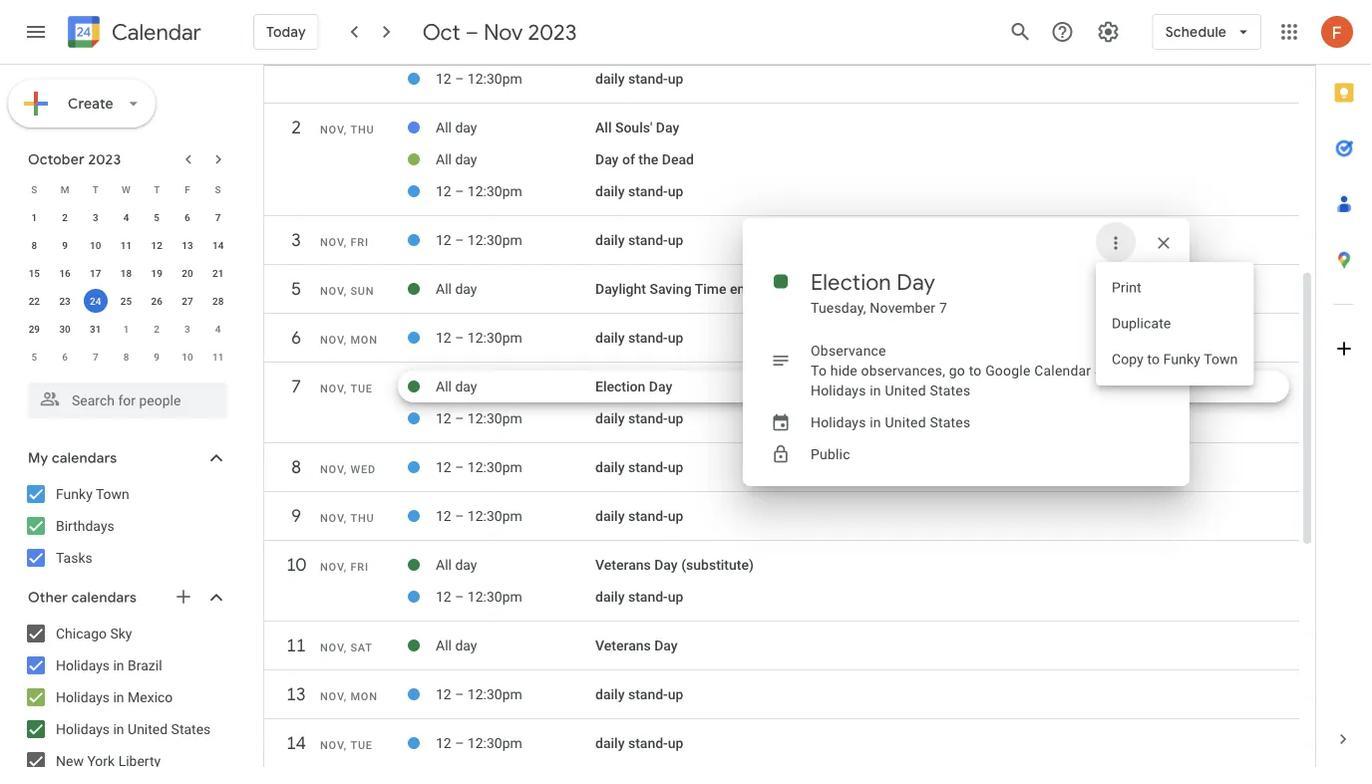 Task type: locate. For each thing, give the bounding box(es) containing it.
10 element
[[84, 233, 107, 257]]

0 vertical spatial 6
[[185, 211, 190, 223]]

4 all day cell from the top
[[436, 371, 595, 403]]

daily stand-up button inside 13 row
[[595, 687, 683, 703]]

14
[[212, 239, 224, 251], [285, 732, 305, 755]]

nov , fri for 10
[[320, 561, 369, 574]]

7 12 – 12:30pm from the top
[[436, 508, 522, 525]]

to right copy at the right top of the page
[[1147, 351, 1160, 368]]

to inside observance to hide observances, go to google calendar settings > holidays in united states
[[969, 362, 982, 379]]

nov , sun
[[320, 285, 374, 298]]

, for 2
[[344, 124, 347, 136]]

– inside 6 'row'
[[455, 330, 464, 346]]

my calendars
[[28, 450, 117, 468]]

12 – 12:30pm inside 7 row group
[[436, 411, 522, 427]]

5 daily stand-up button from the top
[[595, 411, 683, 427]]

6 daily from the top
[[595, 459, 625, 476]]

2 mon from the top
[[350, 691, 378, 703]]

all inside 7 row
[[436, 379, 452, 395]]

11 link
[[278, 628, 314, 664]]

up inside 14 'row'
[[668, 736, 683, 752]]

daily stand-up button inside 8 row
[[595, 459, 683, 476]]

1 daily stand-up from the top
[[595, 71, 683, 87]]

28 element
[[206, 289, 230, 313]]

3 for 3 link
[[290, 229, 300, 252]]

daily for 12 – 12:30pm cell in 10 row group
[[595, 589, 625, 606]]

up inside 3 row
[[668, 232, 683, 249]]

3 up from the top
[[668, 232, 683, 249]]

13 up 14 link
[[285, 684, 305, 706]]

daily stand-up inside 3 row
[[595, 232, 683, 249]]

settings menu image
[[1096, 20, 1120, 44]]

7
[[215, 211, 221, 223], [939, 300, 947, 316], [93, 351, 98, 363], [290, 375, 300, 398]]

hide
[[830, 362, 857, 379]]

6 up 7 link
[[290, 327, 300, 349]]

1 12:30pm from the top
[[467, 71, 522, 87]]

2 horizontal spatial 11
[[285, 635, 305, 658]]

daily stand-up button inside row group
[[595, 71, 683, 87]]

oct – nov 2023
[[422, 18, 577, 46]]

2 row group
[[264, 110, 1299, 216]]

12:30pm inside 7 row group
[[467, 411, 522, 427]]

daily stand-up inside 7 row group
[[595, 411, 683, 427]]

veterans down veterans day (substitute)
[[595, 638, 651, 654]]

0 horizontal spatial 1
[[31, 211, 37, 223]]

2 for the november 2 element
[[154, 323, 160, 335]]

3 daily from the top
[[595, 232, 625, 249]]

12 – 12:30pm cell for 7 row group
[[436, 403, 595, 435]]

fri for 10
[[350, 561, 369, 574]]

observance to hide observances, go to google calendar settings > holidays in united states
[[811, 343, 1162, 399]]

0 vertical spatial 14
[[212, 239, 224, 251]]

veterans day
[[595, 638, 678, 654]]

–
[[465, 18, 479, 46], [455, 71, 464, 87], [455, 183, 464, 200], [455, 232, 464, 249], [455, 330, 464, 346], [455, 411, 464, 427], [455, 459, 464, 476], [455, 508, 464, 525], [455, 589, 464, 606], [455, 687, 464, 703], [455, 736, 464, 752]]

– for 12 – 12:30pm cell in 10 row group
[[455, 589, 464, 606]]

1 horizontal spatial s
[[215, 183, 221, 195]]

0 vertical spatial 10
[[90, 239, 101, 251]]

9 link
[[278, 499, 314, 534]]

2 vertical spatial 8
[[290, 456, 300, 479]]

daily stand-up inside 14 'row'
[[595, 736, 683, 752]]

1 horizontal spatial t
[[154, 183, 160, 195]]

0 vertical spatial funky
[[1163, 351, 1200, 368]]

, inside 14 'row'
[[344, 740, 347, 752]]

day up november
[[897, 268, 935, 296]]

menu containing print
[[1096, 262, 1254, 386]]

funky up birthdays on the bottom left
[[56, 486, 92, 503]]

7 down 6 link
[[290, 375, 300, 398]]

12 – 12:30pm cell inside 7 row group
[[436, 403, 595, 435]]

election inside election day tuesday, november 7
[[811, 268, 891, 296]]

7 12 – 12:30pm cell from the top
[[436, 501, 595, 532]]

, inside 3 row
[[344, 236, 347, 249]]

daily inside 14 'row'
[[595, 736, 625, 752]]

1 daily stand-up button from the top
[[595, 71, 683, 87]]

day down saving
[[649, 379, 672, 395]]

10 down 9 link
[[285, 554, 305, 577]]

2 horizontal spatial 5
[[290, 278, 300, 301]]

row up 25 element on the top left of page
[[19, 259, 233, 287]]

nov for 9
[[320, 513, 344, 525]]

1 horizontal spatial 2
[[154, 323, 160, 335]]

– for 12 – 12:30pm cell within 6 'row'
[[455, 330, 464, 346]]

14 down 13 link
[[285, 732, 305, 755]]

2 vertical spatial 2
[[154, 323, 160, 335]]

1 vertical spatial tue
[[350, 740, 373, 752]]

nov , mon inside 13 row
[[320, 691, 378, 703]]

, left sat
[[344, 642, 347, 655]]

12 – 12:30pm cell inside 13 row
[[436, 679, 595, 711]]

1 , from the top
[[344, 124, 347, 136]]

12 – 12:30pm cell for 14 'row'
[[436, 728, 595, 760]]

9 down the november 2 element
[[154, 351, 160, 363]]

calendars up "funky town"
[[52, 450, 117, 468]]

daily stand-up button for 12 – 12:30pm cell in '2' row group
[[595, 183, 683, 200]]

1 horizontal spatial 14
[[285, 732, 305, 755]]

0 horizontal spatial s
[[31, 183, 37, 195]]

12:30pm inside 9 row
[[467, 508, 522, 525]]

6
[[185, 211, 190, 223], [290, 327, 300, 349], [62, 351, 68, 363]]

4 row from the top
[[19, 259, 233, 287]]

4 12 – 12:30pm cell from the top
[[436, 322, 595, 354]]

town down my calendars dropdown button
[[96, 486, 129, 503]]

0 vertical spatial mon
[[350, 334, 378, 347]]

day left (substitute)
[[654, 557, 678, 574]]

1 vertical spatial nov , fri
[[320, 561, 369, 574]]

daily stand-up button for 12 – 12:30pm cell inside 9 row
[[595, 508, 683, 525]]

1 horizontal spatial 9
[[154, 351, 160, 363]]

holidays in united states
[[811, 414, 971, 431], [56, 721, 211, 738]]

0 vertical spatial veterans
[[595, 557, 651, 574]]

, inside 8 row
[[344, 464, 347, 476]]

nov inside 14 'row'
[[320, 740, 344, 752]]

5 day from the top
[[455, 557, 477, 574]]

2 horizontal spatial 2
[[290, 116, 300, 139]]

, inside 7 row
[[344, 383, 347, 395]]

0 vertical spatial town
[[1204, 351, 1238, 368]]

row containing 15
[[19, 259, 233, 287]]

nov right the 10 "link" on the bottom left
[[320, 561, 344, 574]]

0 vertical spatial 1
[[31, 211, 37, 223]]

10 daily stand-up button from the top
[[595, 736, 683, 752]]

row up november 8 element
[[19, 315, 233, 343]]

12 – 12:30pm cell inside 3 row
[[436, 224, 595, 256]]

row
[[19, 175, 233, 203], [19, 203, 233, 231], [19, 231, 233, 259], [19, 259, 233, 287], [19, 287, 233, 315], [19, 315, 233, 343], [19, 343, 233, 371]]

calendar
[[112, 18, 201, 46], [1034, 362, 1091, 379]]

12 – 12:30pm cell inside 10 row group
[[436, 581, 595, 613]]

row down 'w'
[[19, 203, 233, 231]]

1 horizontal spatial 11
[[212, 351, 224, 363]]

funky right the > at the right of page
[[1163, 351, 1200, 368]]

10 up from the top
[[668, 736, 683, 752]]

thu for 9
[[350, 513, 374, 525]]

1 vertical spatial 9
[[154, 351, 160, 363]]

6 stand- from the top
[[628, 459, 668, 476]]

1 vertical spatial mon
[[350, 691, 378, 703]]

10
[[90, 239, 101, 251], [182, 351, 193, 363], [285, 554, 305, 577]]

6 row from the top
[[19, 315, 233, 343]]

13 inside october 2023 grid
[[182, 239, 193, 251]]

stand- inside 8 row
[[628, 459, 668, 476]]

2 nov , fri from the top
[[320, 561, 369, 574]]

12:30pm inside 10 row group
[[467, 589, 522, 606]]

day down veterans day (substitute) button on the bottom of page
[[654, 638, 678, 654]]

fri
[[350, 236, 369, 249], [350, 561, 369, 574]]

4 up 11 element
[[123, 211, 129, 223]]

day left of at the top left
[[595, 151, 619, 168]]

19 element
[[145, 261, 169, 285]]

0 vertical spatial fri
[[350, 236, 369, 249]]

ends
[[730, 281, 760, 297]]

– inside row group
[[455, 71, 464, 87]]

0 horizontal spatial town
[[96, 486, 129, 503]]

m
[[61, 183, 69, 195]]

nov , fri right 3 link
[[320, 236, 369, 249]]

6 12 – 12:30pm cell from the top
[[436, 452, 595, 484]]

5 down 29 'element' at the top left of page
[[31, 351, 37, 363]]

day inside 7 row
[[649, 379, 672, 395]]

daily stand-up inside 9 row
[[595, 508, 683, 525]]

row group containing 1
[[19, 203, 233, 371]]

all souls' day
[[595, 119, 679, 136]]

s right f
[[215, 183, 221, 195]]

stand- for 7 row group
[[628, 411, 668, 427]]

0 horizontal spatial calendar
[[112, 18, 201, 46]]

5 daily stand-up from the top
[[595, 411, 683, 427]]

10 daily from the top
[[595, 736, 625, 752]]

wed
[[350, 464, 376, 476]]

thu right 2 link
[[350, 124, 374, 136]]

stand- for 6 'row'
[[628, 330, 668, 346]]

1 vertical spatial 6
[[290, 327, 300, 349]]

all day cell
[[436, 112, 595, 144], [436, 144, 595, 175], [436, 273, 595, 305], [436, 371, 595, 403], [436, 549, 595, 581], [436, 630, 595, 662]]

fri inside 10 row
[[350, 561, 369, 574]]

nov for 6
[[320, 334, 344, 347]]

12:30pm inside 13 row
[[467, 687, 522, 703]]

1 nov , tue from the top
[[320, 383, 373, 395]]

5 up from the top
[[668, 411, 683, 427]]

nov inside 10 row
[[320, 561, 344, 574]]

1 vertical spatial calendars
[[71, 589, 137, 607]]

5 up 12 element at the top left
[[154, 211, 160, 223]]

0 vertical spatial election
[[811, 268, 891, 296]]

nov , thu down nov , wed
[[320, 513, 374, 525]]

nov , tue inside 14 'row'
[[320, 740, 373, 752]]

1 horizontal spatial 5
[[154, 211, 160, 223]]

29 element
[[22, 317, 46, 341]]

2 , from the top
[[344, 236, 347, 249]]

1 vertical spatial veterans
[[595, 638, 651, 654]]

veterans
[[595, 557, 651, 574], [595, 638, 651, 654]]

tue inside 7 row
[[350, 383, 373, 395]]

31 element
[[84, 317, 107, 341]]

all day for 10
[[436, 557, 477, 574]]

stand- inside 3 row
[[628, 232, 668, 249]]

10 12 – 12:30pm from the top
[[436, 736, 522, 752]]

tue
[[350, 383, 373, 395], [350, 740, 373, 752]]

10 up 17
[[90, 239, 101, 251]]

mon down sun
[[350, 334, 378, 347]]

create button
[[8, 80, 155, 128]]

24 cell
[[80, 287, 111, 315]]

25 element
[[114, 289, 138, 313]]

2 stand- from the top
[[628, 183, 668, 200]]

chicago sky
[[56, 626, 132, 642]]

time
[[695, 281, 726, 297]]

2 nov , tue from the top
[[320, 740, 373, 752]]

1 vertical spatial 2
[[62, 211, 68, 223]]

2 down today button
[[290, 116, 300, 139]]

thu
[[350, 124, 374, 136], [350, 513, 374, 525]]

nov for 3
[[320, 236, 344, 249]]

nov left sat
[[320, 642, 344, 655]]

6 day from the top
[[455, 638, 477, 654]]

11 for 11 link
[[285, 635, 305, 658]]

all day cell inside 11 row
[[436, 630, 595, 662]]

nov right 2 link
[[320, 124, 344, 136]]

0 horizontal spatial 10
[[90, 239, 101, 251]]

0 horizontal spatial 13
[[182, 239, 193, 251]]

, down "nov , sat"
[[344, 691, 347, 703]]

all inside 11 row
[[436, 638, 452, 654]]

6 up from the top
[[668, 459, 683, 476]]

26
[[151, 295, 162, 307]]

election
[[811, 268, 891, 296], [595, 379, 645, 395]]

4 , from the top
[[344, 334, 347, 347]]

1 vertical spatial 2023
[[88, 151, 121, 169]]

(substitute)
[[681, 557, 754, 574]]

daily stand-up inside 6 'row'
[[595, 330, 683, 346]]

souls'
[[615, 119, 652, 136]]

holidays down chicago
[[56, 658, 110, 674]]

0 horizontal spatial 2023
[[88, 151, 121, 169]]

3 12:30pm from the top
[[467, 232, 522, 249]]

1 all day from the top
[[436, 119, 477, 136]]

5 , from the top
[[344, 383, 347, 395]]

0 vertical spatial states
[[930, 382, 971, 399]]

12:30pm inside 3 row
[[467, 232, 522, 249]]

1 vertical spatial town
[[96, 486, 129, 503]]

9 for "november 9" element
[[154, 351, 160, 363]]

7 daily from the top
[[595, 508, 625, 525]]

sat
[[350, 642, 373, 655]]

1 horizontal spatial 10
[[182, 351, 193, 363]]

5 row
[[264, 271, 1299, 317]]

row containing s
[[19, 175, 233, 203]]

nov , mon down nov , sun
[[320, 334, 378, 347]]

12:30pm inside row group
[[467, 71, 522, 87]]

tue right 7 link
[[350, 383, 373, 395]]

8 up 9 link
[[290, 456, 300, 479]]

10 daily stand-up from the top
[[595, 736, 683, 752]]

daily stand-up button inside 6 'row'
[[595, 330, 683, 346]]

3 all day cell from the top
[[436, 273, 595, 305]]

0 horizontal spatial to
[[969, 362, 982, 379]]

4 all day from the top
[[436, 379, 477, 395]]

election day heading
[[811, 268, 935, 296]]

1 vertical spatial calendar
[[1034, 362, 1091, 379]]

7 up from the top
[[668, 508, 683, 525]]

2 tue from the top
[[350, 740, 373, 752]]

, for 10
[[344, 561, 347, 574]]

nov right 3 link
[[320, 236, 344, 249]]

holidays in united states down mexico
[[56, 721, 211, 738]]

2 12 – 12:30pm from the top
[[436, 183, 522, 200]]

nov , mon down "nov , sat"
[[320, 691, 378, 703]]

all day cell for 7
[[436, 371, 595, 403]]

12 – 12:30pm inside 14 'row'
[[436, 736, 522, 752]]

2 horizontal spatial 3
[[290, 229, 300, 252]]

tue right 14 link
[[350, 740, 373, 752]]

3 stand- from the top
[[628, 232, 668, 249]]

to
[[1147, 351, 1160, 368], [969, 362, 982, 379]]

0 vertical spatial 8
[[31, 239, 37, 251]]

0 vertical spatial united
[[885, 382, 926, 399]]

fri up sun
[[350, 236, 369, 249]]

in
[[870, 382, 881, 399], [870, 414, 881, 431], [113, 658, 124, 674], [113, 690, 124, 706], [113, 721, 124, 738]]

veterans day button
[[595, 638, 678, 654]]

10 down november 3 element
[[182, 351, 193, 363]]

daily stand-up for 12 – 12:30pm cell within 6 'row'
[[595, 330, 683, 346]]

10 12 – 12:30pm cell from the top
[[436, 728, 595, 760]]

1 horizontal spatial funky
[[1163, 351, 1200, 368]]

up
[[668, 71, 683, 87], [668, 183, 683, 200], [668, 232, 683, 249], [668, 330, 683, 346], [668, 411, 683, 427], [668, 459, 683, 476], [668, 508, 683, 525], [668, 589, 683, 606], [668, 687, 683, 703], [668, 736, 683, 752]]

12 – 12:30pm inside 8 row
[[436, 459, 522, 476]]

2 horizontal spatial 10
[[285, 554, 305, 577]]

october 2023
[[28, 151, 121, 169]]

12 inside 13 row
[[436, 687, 451, 703]]

4 day from the top
[[455, 379, 477, 395]]

, inside 11 row
[[344, 642, 347, 655]]

13
[[182, 239, 193, 251], [285, 684, 305, 706]]

, down nov , wed
[[344, 513, 347, 525]]

1 vertical spatial nov , mon
[[320, 691, 378, 703]]

9 up the 10 "link" on the bottom left
[[290, 505, 300, 528]]

2 vertical spatial 9
[[290, 505, 300, 528]]

5 down 3 link
[[290, 278, 300, 301]]

3 for november 3 element
[[185, 323, 190, 335]]

daily stand-up inside 13 row
[[595, 687, 683, 703]]

day for veterans day (substitute)
[[654, 557, 678, 574]]

12:30pm
[[467, 71, 522, 87], [467, 183, 522, 200], [467, 232, 522, 249], [467, 330, 522, 346], [467, 411, 522, 427], [467, 459, 522, 476], [467, 508, 522, 525], [467, 589, 522, 606], [467, 687, 522, 703], [467, 736, 522, 752]]

1 fri from the top
[[350, 236, 369, 249]]

daily stand-up button for 12 – 12:30pm cell within 14 'row'
[[595, 736, 683, 752]]

11 for 11 element
[[120, 239, 132, 251]]

nov , fri inside 10 row
[[320, 561, 369, 574]]

google
[[985, 362, 1031, 379]]

1 horizontal spatial 13
[[285, 684, 305, 706]]

8 12 – 12:30pm cell from the top
[[436, 581, 595, 613]]

1 up november 8 element
[[123, 323, 129, 335]]

daylight saving time ends button
[[595, 281, 760, 297]]

14 inside row
[[212, 239, 224, 251]]

8 link
[[278, 450, 314, 486]]

3
[[93, 211, 98, 223], [290, 229, 300, 252], [185, 323, 190, 335]]

1 horizontal spatial 1
[[123, 323, 129, 335]]

fri for 3
[[350, 236, 369, 249]]

row up november 1 element
[[19, 287, 233, 315]]

0 vertical spatial calendars
[[52, 450, 117, 468]]

up inside 6 'row'
[[668, 330, 683, 346]]

8 daily stand-up button from the top
[[595, 589, 683, 606]]

daily stand-up button for 12 – 12:30pm cell inside the 8 row
[[595, 459, 683, 476]]

daylight saving time ends
[[595, 281, 760, 297]]

9
[[62, 239, 68, 251], [154, 351, 160, 363], [290, 505, 300, 528]]

s left m
[[31, 183, 37, 195]]

2 horizontal spatial 8
[[290, 456, 300, 479]]

tab list
[[1316, 65, 1371, 712]]

3 , from the top
[[344, 285, 347, 298]]

13 for 13 element
[[182, 239, 193, 251]]

12 inside 9 row
[[436, 508, 451, 525]]

0 vertical spatial 2
[[290, 116, 300, 139]]

daily stand-up
[[595, 71, 683, 87], [595, 183, 683, 200], [595, 232, 683, 249], [595, 330, 683, 346], [595, 411, 683, 427], [595, 459, 683, 476], [595, 508, 683, 525], [595, 589, 683, 606], [595, 687, 683, 703], [595, 736, 683, 752]]

0 horizontal spatial 11
[[120, 239, 132, 251]]

11 , from the top
[[344, 740, 347, 752]]

8 down november 1 element
[[123, 351, 129, 363]]

6 all day from the top
[[436, 638, 477, 654]]

nov , tue for 14
[[320, 740, 373, 752]]

5 all day cell from the top
[[436, 549, 595, 581]]

2 vertical spatial 11
[[285, 635, 305, 658]]

, inside 5 row
[[344, 285, 347, 298]]

2 horizontal spatial 6
[[290, 327, 300, 349]]

– for 12 – 12:30pm cell in '2' row group
[[455, 183, 464, 200]]

up inside 9 row
[[668, 508, 683, 525]]

2 fri from the top
[[350, 561, 369, 574]]

calendars
[[52, 450, 117, 468], [71, 589, 137, 607]]

1 vertical spatial fri
[[350, 561, 369, 574]]

nov right 6 link
[[320, 334, 344, 347]]

2 daily from the top
[[595, 183, 625, 200]]

mon down sat
[[350, 691, 378, 703]]

12 – 12:30pm cell for 10 row group
[[436, 581, 595, 613]]

11
[[120, 239, 132, 251], [212, 351, 224, 363], [285, 635, 305, 658]]

states
[[930, 382, 971, 399], [930, 414, 971, 431], [171, 721, 211, 738]]

12 – 12:30pm cell
[[436, 63, 595, 95], [436, 175, 595, 207], [436, 224, 595, 256], [436, 322, 595, 354], [436, 403, 595, 435], [436, 452, 595, 484], [436, 501, 595, 532], [436, 581, 595, 613], [436, 679, 595, 711], [436, 728, 595, 760]]

all day cell for 10
[[436, 549, 595, 581]]

8 up from the top
[[668, 589, 683, 606]]

2 veterans from the top
[[595, 638, 651, 654]]

14 for 14 element
[[212, 239, 224, 251]]

all day cell inside 10 row
[[436, 549, 595, 581]]

day
[[656, 119, 679, 136], [595, 151, 619, 168], [897, 268, 935, 296], [649, 379, 672, 395], [654, 557, 678, 574], [654, 638, 678, 654]]

thu down wed
[[350, 513, 374, 525]]

22 element
[[22, 289, 46, 313]]

10 for the 10 "link" on the bottom left
[[285, 554, 305, 577]]

day inside 11 row
[[654, 638, 678, 654]]

4
[[123, 211, 129, 223], [215, 323, 221, 335]]

nov , fri right the 10 "link" on the bottom left
[[320, 561, 369, 574]]

7 stand- from the top
[[628, 508, 668, 525]]

t left f
[[154, 183, 160, 195]]

mon
[[350, 334, 378, 347], [350, 691, 378, 703]]

election for election day
[[595, 379, 645, 395]]

holidays in united states down observances,
[[811, 414, 971, 431]]

0 vertical spatial thu
[[350, 124, 374, 136]]

1 nov , mon from the top
[[320, 334, 378, 347]]

election down daylight
[[595, 379, 645, 395]]

4 12:30pm from the top
[[467, 330, 522, 346]]

daily stand-up button for 12 – 12:30pm cell in 10 row group
[[595, 589, 683, 606]]

, for 7
[[344, 383, 347, 395]]

0 vertical spatial 13
[[182, 239, 193, 251]]

9 , from the top
[[344, 642, 347, 655]]

4 daily stand-up from the top
[[595, 330, 683, 346]]

nov right 14 link
[[320, 740, 344, 752]]

12 – 12:30pm cell inside 8 row
[[436, 452, 595, 484]]

nov inside 7 row
[[320, 383, 344, 395]]

veterans day (substitute)
[[595, 557, 754, 574]]

election inside 7 row
[[595, 379, 645, 395]]

1 tue from the top
[[350, 383, 373, 395]]

0 vertical spatial row group
[[264, 31, 1299, 104]]

row up 18 'element'
[[19, 231, 233, 259]]

nov for 8
[[320, 464, 344, 476]]

12:30pm for 12 – 12:30pm cell inside the 8 row
[[467, 459, 522, 476]]

3 12 – 12:30pm cell from the top
[[436, 224, 595, 256]]

nov right 13 link
[[320, 691, 344, 703]]

daily inside '2' row group
[[595, 183, 625, 200]]

1 vertical spatial nov , tue
[[320, 740, 373, 752]]

day inside 5 row
[[455, 281, 477, 297]]

my
[[28, 450, 48, 468]]

to inside menu
[[1147, 351, 1160, 368]]

12 – 12:30pm cell inside 6 'row'
[[436, 322, 595, 354]]

12 – 12:30pm cell for 13 row at the bottom of page
[[436, 679, 595, 711]]

1 veterans from the top
[[595, 557, 651, 574]]

up for 14 'row'
[[668, 736, 683, 752]]

town right the > at the right of page
[[1204, 351, 1238, 368]]

1 vertical spatial row group
[[19, 203, 233, 371]]

, inside 9 row
[[344, 513, 347, 525]]

– inside 14 'row'
[[455, 736, 464, 752]]

3 day from the top
[[455, 281, 477, 297]]

daily stand-up button for 12 – 12:30pm cell within 3 row
[[595, 232, 683, 249]]

, left wed
[[344, 464, 347, 476]]

funky
[[1163, 351, 1200, 368], [56, 486, 92, 503]]

daily stand-up inside 10 row group
[[595, 589, 683, 606]]

0 horizontal spatial row group
[[19, 203, 233, 371]]

11 inside row
[[285, 635, 305, 658]]

2 12:30pm from the top
[[467, 183, 522, 200]]

2 row from the top
[[19, 203, 233, 231]]

9 stand- from the top
[[628, 687, 668, 703]]

calendars for my calendars
[[52, 450, 117, 468]]

12 inside 8 row
[[436, 459, 451, 476]]

daily stand-up for 12 – 12:30pm cell in the 7 row group
[[595, 411, 683, 427]]

0 vertical spatial 2023
[[528, 18, 577, 46]]

12 for 6 'row'
[[436, 330, 451, 346]]

1 all day cell from the top
[[436, 112, 595, 144]]

all for 11
[[436, 638, 452, 654]]

1 horizontal spatial 2023
[[528, 18, 577, 46]]

12 – 12:30pm cell inside 9 row
[[436, 501, 595, 532]]

1 vertical spatial 10
[[182, 351, 193, 363]]

veterans inside 11 row
[[595, 638, 651, 654]]

0 horizontal spatial 5
[[31, 351, 37, 363]]

– inside 7 row group
[[455, 411, 464, 427]]

row down november 1 element
[[19, 343, 233, 371]]

8 12 – 12:30pm from the top
[[436, 589, 522, 606]]

calendars inside dropdown button
[[52, 450, 117, 468]]

8 up 15 element
[[31, 239, 37, 251]]

schedule button
[[1152, 8, 1261, 56]]

12 element
[[145, 233, 169, 257]]

8 12:30pm from the top
[[467, 589, 522, 606]]

6 down f
[[185, 211, 190, 223]]

sun
[[350, 285, 374, 298]]

0 vertical spatial nov , thu
[[320, 124, 374, 136]]

holidays down hide
[[811, 382, 866, 399]]

4 up from the top
[[668, 330, 683, 346]]

1 horizontal spatial calendar
[[1034, 362, 1091, 379]]

1 horizontal spatial election
[[811, 268, 891, 296]]

united
[[885, 382, 926, 399], [885, 414, 926, 431], [128, 721, 168, 738]]

0 vertical spatial tue
[[350, 383, 373, 395]]

november 10 element
[[175, 345, 199, 369]]

2 vertical spatial 3
[[185, 323, 190, 335]]

0 horizontal spatial election
[[595, 379, 645, 395]]

1 thu from the top
[[350, 124, 374, 136]]

daily stand-up for 12 – 12:30pm cell within 14 'row'
[[595, 736, 683, 752]]

, up nov , sun
[[344, 236, 347, 249]]

27 element
[[175, 289, 199, 313]]

12 for 14 'row'
[[436, 736, 451, 752]]

1 horizontal spatial 6
[[185, 211, 190, 223]]

9 12 – 12:30pm from the top
[[436, 687, 522, 703]]

1 vertical spatial thu
[[350, 513, 374, 525]]

day inside 11 row
[[455, 638, 477, 654]]

6 12 – 12:30pm from the top
[[436, 459, 522, 476]]

12 – 12:30pm for 12 – 12:30pm cell within 14 'row'
[[436, 736, 522, 752]]

28
[[212, 295, 224, 307]]

veterans up the veterans day button
[[595, 557, 651, 574]]

nov right 7 link
[[320, 383, 344, 395]]

menu
[[1096, 262, 1254, 386]]

12:30pm inside 14 'row'
[[467, 736, 522, 752]]

stand- for 8 row
[[628, 459, 668, 476]]

2 vertical spatial 5
[[31, 351, 37, 363]]

12 inside 10 row group
[[436, 589, 451, 606]]

daily stand-up button inside 9 row
[[595, 508, 683, 525]]

nov inside 3 row
[[320, 236, 344, 249]]

nov , tue inside 7 row
[[320, 383, 373, 395]]

1 horizontal spatial holidays in united states
[[811, 414, 971, 431]]

13 up 20
[[182, 239, 193, 251]]

calendars up chicago sky
[[71, 589, 137, 607]]

daily for 12 – 12:30pm cell inside 9 row
[[595, 508, 625, 525]]

2 vertical spatial 10
[[285, 554, 305, 577]]

11 up 13 link
[[285, 635, 305, 658]]

2 vertical spatial united
[[128, 721, 168, 738]]

duplicate
[[1112, 316, 1171, 332]]

9 12:30pm from the top
[[467, 687, 522, 703]]

7 daily stand-up from the top
[[595, 508, 683, 525]]

nov
[[484, 18, 523, 46], [320, 124, 344, 136], [320, 236, 344, 249], [320, 285, 344, 298], [320, 334, 344, 347], [320, 383, 344, 395], [320, 464, 344, 476], [320, 513, 344, 525], [320, 561, 344, 574], [320, 642, 344, 655], [320, 691, 344, 703], [320, 740, 344, 752]]

t
[[92, 183, 99, 195], [154, 183, 160, 195]]

up for 3 row
[[668, 232, 683, 249]]

daily for 12 – 12:30pm cell within 14 'row'
[[595, 736, 625, 752]]

, right the 10 "link" on the bottom left
[[344, 561, 347, 574]]

0 horizontal spatial 6
[[62, 351, 68, 363]]

nov , thu right 2 link
[[320, 124, 374, 136]]

1 vertical spatial 13
[[285, 684, 305, 706]]

, right 14 link
[[344, 740, 347, 752]]

calendars inside dropdown button
[[71, 589, 137, 607]]

2 12 – 12:30pm cell from the top
[[436, 175, 595, 207]]

stand- inside 14 'row'
[[628, 736, 668, 752]]

0 vertical spatial nov , tue
[[320, 383, 373, 395]]

nov , wed
[[320, 464, 376, 476]]

row group
[[264, 31, 1299, 104], [19, 203, 233, 371]]

s
[[31, 183, 37, 195], [215, 183, 221, 195]]

1 inside november 1 element
[[123, 323, 129, 335]]

0 vertical spatial calendar
[[112, 18, 201, 46]]

3 all day from the top
[[436, 281, 477, 297]]

daily stand-up button inside 3 row
[[595, 232, 683, 249]]

all day cell inside 5 row
[[436, 273, 595, 305]]

9 12 – 12:30pm cell from the top
[[436, 679, 595, 711]]

election up tuesday,
[[811, 268, 891, 296]]

11 row
[[264, 628, 1299, 674]]

12 – 12:30pm for 12 – 12:30pm cell inside the 8 row
[[436, 459, 522, 476]]

3 up 5 link
[[290, 229, 300, 252]]

, inside 6 'row'
[[344, 334, 347, 347]]

0 horizontal spatial 4
[[123, 211, 129, 223]]

, right 2 link
[[344, 124, 347, 136]]

thu inside 2 row
[[350, 124, 374, 136]]

calendar element
[[64, 12, 201, 56]]

5 all day from the top
[[436, 557, 477, 574]]

9 daily from the top
[[595, 687, 625, 703]]

up inside 10 row group
[[668, 589, 683, 606]]

calendar right google
[[1034, 362, 1091, 379]]

18 element
[[114, 261, 138, 285]]

november 1 element
[[114, 317, 138, 341]]

fri inside 3 row
[[350, 236, 369, 249]]

daily inside 8 row
[[595, 459, 625, 476]]

all
[[436, 119, 452, 136], [595, 119, 612, 136], [436, 151, 452, 168], [436, 281, 452, 297], [436, 379, 452, 395], [436, 557, 452, 574], [436, 638, 452, 654]]

10 row
[[264, 547, 1299, 593]]

11 element
[[114, 233, 138, 257]]

0 horizontal spatial 14
[[212, 239, 224, 251]]

november 2 element
[[145, 317, 169, 341]]

to right the go
[[969, 362, 982, 379]]

10 , from the top
[[344, 691, 347, 703]]

daily
[[595, 71, 625, 87], [595, 183, 625, 200], [595, 232, 625, 249], [595, 330, 625, 346], [595, 411, 625, 427], [595, 459, 625, 476], [595, 508, 625, 525], [595, 589, 625, 606], [595, 687, 625, 703], [595, 736, 625, 752]]

nov for 11
[[320, 642, 344, 655]]

3 row from the top
[[19, 231, 233, 259]]

up for 9 row
[[668, 508, 683, 525]]

1 row from the top
[[19, 175, 233, 203]]

6 daily stand-up from the top
[[595, 459, 683, 476]]

21 element
[[206, 261, 230, 285]]

november 5 element
[[22, 345, 46, 369]]

11 up the 18
[[120, 239, 132, 251]]

12 – 12:30pm cell for 8 row
[[436, 452, 595, 484]]

12 – 12:30pm for 12 – 12:30pm cell in the 7 row group
[[436, 411, 522, 427]]

1 vertical spatial holidays in united states
[[56, 721, 211, 738]]

3 up november 10 element
[[185, 323, 190, 335]]

1 vertical spatial 14
[[285, 732, 305, 755]]

– for 12 – 12:30pm cell in the 7 row group
[[455, 411, 464, 427]]

5 daily from the top
[[595, 411, 625, 427]]

fri right the 10 "link" on the bottom left
[[350, 561, 369, 574]]

5 row from the top
[[19, 287, 233, 315]]

nov , tue right 14 link
[[320, 740, 373, 752]]

4 down 28 element
[[215, 323, 221, 335]]

daily inside 7 row group
[[595, 411, 625, 427]]

3 daily stand-up from the top
[[595, 232, 683, 249]]

12 – 12:30pm inside 6 'row'
[[436, 330, 522, 346]]

5 stand- from the top
[[628, 411, 668, 427]]

14 up '21'
[[212, 239, 224, 251]]

9 up from the top
[[668, 687, 683, 703]]

nov , fri
[[320, 236, 369, 249], [320, 561, 369, 574]]

11 for november 11 element at left
[[212, 351, 224, 363]]

2 vertical spatial states
[[171, 721, 211, 738]]

2 up from the top
[[668, 183, 683, 200]]

day for election day
[[649, 379, 672, 395]]

, right 7 link
[[344, 383, 347, 395]]

1 vertical spatial 5
[[290, 278, 300, 301]]

nov right 9 link
[[320, 513, 344, 525]]

nov left sun
[[320, 285, 344, 298]]

all day
[[436, 119, 477, 136], [436, 151, 477, 168], [436, 281, 477, 297], [436, 379, 477, 395], [436, 557, 477, 574], [436, 638, 477, 654]]

7 , from the top
[[344, 513, 347, 525]]

12:30pm for 12 – 12:30pm cell within 14 'row'
[[467, 736, 522, 752]]

11 down november 4 element
[[212, 351, 224, 363]]

0 horizontal spatial t
[[92, 183, 99, 195]]

12:30pm inside 6 'row'
[[467, 330, 522, 346]]

all day inside 2 row
[[436, 119, 477, 136]]

8 stand- from the top
[[628, 589, 668, 606]]

1 nov , fri from the top
[[320, 236, 369, 249]]

8 for '8' link
[[290, 456, 300, 479]]

12 for 3 row
[[436, 232, 451, 249]]

12 – 12:30pm inside '2' row group
[[436, 183, 522, 200]]

7 row group
[[264, 369, 1299, 444]]

row up 11 element
[[19, 175, 233, 203]]

calendar up create at the top
[[112, 18, 201, 46]]

up inside 7 row group
[[668, 411, 683, 427]]

up for 8 row
[[668, 459, 683, 476]]

election day
[[595, 379, 672, 395]]

0 horizontal spatial funky
[[56, 486, 92, 503]]

None search field
[[0, 375, 247, 419]]



Task type: describe. For each thing, give the bounding box(es) containing it.
0 horizontal spatial 2
[[62, 211, 68, 223]]

nov , sat
[[320, 642, 373, 655]]

observance
[[811, 343, 886, 359]]

day for 11
[[455, 638, 477, 654]]

17
[[90, 267, 101, 279]]

2 all day from the top
[[436, 151, 477, 168]]

today button
[[253, 8, 319, 56]]

0 horizontal spatial 8
[[31, 239, 37, 251]]

17 element
[[84, 261, 107, 285]]

12 – 12:30pm for 12 – 12:30pm cell in '2' row group
[[436, 183, 522, 200]]

all day for 7
[[436, 379, 477, 395]]

election for election day tuesday, november 7
[[811, 268, 891, 296]]

of
[[622, 151, 635, 168]]

19
[[151, 267, 162, 279]]

7 row
[[264, 369, 1299, 415]]

united inside observance to hide observances, go to google calendar settings > holidays in united states
[[885, 382, 926, 399]]

7 down 31 element
[[93, 351, 98, 363]]

oct
[[422, 18, 460, 46]]

holidays in brazil
[[56, 658, 162, 674]]

1 t from the left
[[92, 183, 99, 195]]

26 element
[[145, 289, 169, 313]]

in inside observance to hide observances, go to google calendar settings > holidays in united states
[[870, 382, 881, 399]]

12 for 13 row at the bottom of page
[[436, 687, 451, 703]]

9 row
[[264, 499, 1299, 544]]

row containing 22
[[19, 287, 233, 315]]

row containing 29
[[19, 315, 233, 343]]

holidays up public at bottom right
[[811, 414, 866, 431]]

6 row
[[264, 320, 1299, 366]]

observances,
[[861, 362, 945, 379]]

day inside 2 row
[[656, 119, 679, 136]]

12 for 7 row group
[[436, 411, 451, 427]]

holidays inside observance to hide observances, go to google calendar settings > holidays in united states
[[811, 382, 866, 399]]

daily for 12 – 12:30pm cell in '2' row group
[[595, 183, 625, 200]]

main drawer image
[[24, 20, 48, 44]]

w
[[122, 183, 131, 195]]

14 row
[[264, 726, 1299, 768]]

15 element
[[22, 261, 46, 285]]

mexico
[[128, 690, 173, 706]]

all day for 5
[[436, 281, 477, 297]]

3 link
[[278, 222, 314, 258]]

2 t from the left
[[154, 183, 160, 195]]

23
[[59, 295, 71, 307]]

tuesday,
[[811, 300, 866, 316]]

november 9 element
[[145, 345, 169, 369]]

states inside other calendars list
[[171, 721, 211, 738]]

tasks
[[56, 550, 92, 566]]

calendar heading
[[108, 18, 201, 46]]

12 – 12:30pm for 12 – 12:30pm cell inside 9 row
[[436, 508, 522, 525]]

7 inside row group
[[290, 375, 300, 398]]

saving
[[650, 281, 692, 297]]

12:30pm for 12 – 12:30pm cell in 10 row group
[[467, 589, 522, 606]]

november 11 element
[[206, 345, 230, 369]]

all souls' day button
[[595, 119, 679, 136]]

november 8 element
[[114, 345, 138, 369]]

nov for 7
[[320, 383, 344, 395]]

12:30pm for first 12 – 12:30pm cell from the top
[[467, 71, 522, 87]]

all for 2
[[436, 119, 452, 136]]

13 row
[[264, 677, 1299, 723]]

, for 13
[[344, 691, 347, 703]]

nov for 13
[[320, 691, 344, 703]]

to
[[811, 362, 827, 379]]

5 for november 5 element
[[31, 351, 37, 363]]

town inside menu
[[1204, 351, 1238, 368]]

stand- inside '2' row group
[[628, 183, 668, 200]]

3 row
[[264, 222, 1299, 268]]

daily stand-up button for 12 – 12:30pm cell in the 7 row group
[[595, 411, 683, 427]]

birthdays
[[56, 518, 114, 534]]

16
[[59, 267, 71, 279]]

my calendars list
[[4, 479, 247, 574]]

other calendars
[[28, 589, 137, 607]]

2 day from the top
[[455, 151, 477, 168]]

the
[[639, 151, 658, 168]]

town inside my calendars list
[[96, 486, 129, 503]]

f
[[185, 183, 190, 195]]

31
[[90, 323, 101, 335]]

all for 10
[[436, 557, 452, 574]]

all day for 11
[[436, 638, 477, 654]]

12 – 12:30pm for first 12 – 12:30pm cell from the top
[[436, 71, 522, 87]]

1 horizontal spatial 4
[[215, 323, 221, 335]]

up for 10 row group
[[668, 589, 683, 606]]

funky town
[[56, 486, 129, 503]]

1 stand- from the top
[[628, 71, 668, 87]]

22
[[29, 295, 40, 307]]

24, today element
[[84, 289, 107, 313]]

states inside observance to hide observances, go to google calendar settings > holidays in united states
[[930, 382, 971, 399]]

sky
[[110, 626, 132, 642]]

up for 6 'row'
[[668, 330, 683, 346]]

12 – 12:30pm for 12 – 12:30pm cell within the 13 row
[[436, 687, 522, 703]]

daylight
[[595, 281, 646, 297]]

copy
[[1112, 351, 1144, 368]]

30 element
[[53, 317, 77, 341]]

nov for 2
[[320, 124, 344, 136]]

25
[[120, 295, 132, 307]]

november 6 element
[[53, 345, 77, 369]]

mon for 13
[[350, 691, 378, 703]]

12:30pm for 12 – 12:30pm cell in the 7 row group
[[467, 411, 522, 427]]

12:30pm for 12 – 12:30pm cell inside 9 row
[[467, 508, 522, 525]]

daily stand-up for 12 – 12:30pm cell inside the 8 row
[[595, 459, 683, 476]]

6 for november 6 element
[[62, 351, 68, 363]]

all for 5
[[436, 281, 452, 297]]

row containing 5
[[19, 343, 233, 371]]

– for first 12 – 12:30pm cell from the top
[[455, 71, 464, 87]]

settings
[[1095, 362, 1147, 379]]

nov , tue for 7
[[320, 383, 373, 395]]

holidays in united states inside other calendars list
[[56, 721, 211, 738]]

united inside other calendars list
[[128, 721, 168, 738]]

day for 10
[[455, 557, 477, 574]]

12 inside '2' row group
[[436, 183, 451, 200]]

go
[[949, 362, 965, 379]]

november 3 element
[[175, 317, 199, 341]]

october 2023 grid
[[19, 175, 233, 371]]

november 4 element
[[206, 317, 230, 341]]

14 link
[[278, 726, 314, 762]]

nov , thu for 9
[[320, 513, 374, 525]]

6 for 6 link
[[290, 327, 300, 349]]

november 7 element
[[84, 345, 107, 369]]

schedule
[[1165, 23, 1226, 41]]

daily stand-up button for 12 – 12:30pm cell within 6 'row'
[[595, 330, 683, 346]]

1 12 – 12:30pm cell from the top
[[436, 63, 595, 95]]

14 element
[[206, 233, 230, 257]]

21
[[212, 267, 224, 279]]

, for 11
[[344, 642, 347, 655]]

23 element
[[53, 289, 77, 313]]

1 vertical spatial united
[[885, 414, 926, 431]]

holidays down holidays in mexico
[[56, 721, 110, 738]]

15
[[29, 267, 40, 279]]

day for 7
[[455, 379, 477, 395]]

stand- for 14 'row'
[[628, 736, 668, 752]]

thu for 2
[[350, 124, 374, 136]]

calendar inside observance to hide observances, go to google calendar settings > holidays in united states
[[1034, 362, 1091, 379]]

copy to funky town
[[1112, 351, 1238, 368]]

12 – 12:30pm for 12 – 12:30pm cell within 3 row
[[436, 232, 522, 249]]

– for 12 – 12:30pm cell within 14 'row'
[[455, 736, 464, 752]]

dead
[[662, 151, 694, 168]]

0 vertical spatial 5
[[154, 211, 160, 223]]

other calendars button
[[4, 582, 247, 614]]

election day tuesday, november 7
[[811, 268, 947, 316]]

nov , fri for 3
[[320, 236, 369, 249]]

2 row
[[264, 110, 1299, 156]]

daily stand-up for first 12 – 12:30pm cell from the top
[[595, 71, 683, 87]]

12 inside october 2023 grid
[[151, 239, 162, 251]]

0 vertical spatial 3
[[93, 211, 98, 223]]

stand- for 13 row at the bottom of page
[[628, 687, 668, 703]]

5 link
[[278, 271, 314, 307]]

other
[[28, 589, 68, 607]]

7 up 14 element
[[215, 211, 221, 223]]

daily for 12 – 12:30pm cell within 6 'row'
[[595, 330, 625, 346]]

veterans day (substitute) button
[[595, 557, 754, 574]]

up for 7 row group
[[668, 411, 683, 427]]

– for 12 – 12:30pm cell within 3 row
[[455, 232, 464, 249]]

today
[[266, 23, 306, 41]]

14 for 14 link
[[285, 732, 305, 755]]

october
[[28, 151, 85, 169]]

day for election day tuesday, november 7
[[897, 268, 935, 296]]

holidays down holidays in brazil
[[56, 690, 110, 706]]

20
[[182, 267, 193, 279]]

day for 2
[[455, 119, 477, 136]]

veterans for 10
[[595, 557, 651, 574]]

day of the dead
[[595, 151, 694, 168]]

1 s from the left
[[31, 183, 37, 195]]

brazil
[[128, 658, 162, 674]]

29
[[29, 323, 40, 335]]

7 link
[[278, 369, 314, 405]]

nov , thu for 2
[[320, 124, 374, 136]]

daily for 12 – 12:30pm cell within 3 row
[[595, 232, 625, 249]]

6 link
[[278, 320, 314, 356]]

12 – 12:30pm cell for 6 'row'
[[436, 322, 595, 354]]

2 link
[[278, 110, 314, 146]]

funky inside my calendars list
[[56, 486, 92, 503]]

10 link
[[278, 547, 314, 583]]

18
[[120, 267, 132, 279]]

Search for people text field
[[40, 383, 215, 419]]

27
[[182, 295, 193, 307]]

5 for 5 link
[[290, 278, 300, 301]]

>
[[1151, 362, 1158, 379]]

daily for 12 – 12:30pm cell within the 13 row
[[595, 687, 625, 703]]

16 element
[[53, 261, 77, 285]]

13 element
[[175, 233, 199, 257]]

13 link
[[278, 677, 314, 713]]

funky inside menu
[[1163, 351, 1200, 368]]

calendar inside 'element'
[[112, 18, 201, 46]]

10 row group
[[264, 547, 1299, 622]]

day of the dead button
[[595, 151, 694, 168]]

12 – 12:30pm cell inside '2' row group
[[436, 175, 595, 207]]

print
[[1112, 280, 1141, 296]]

2 s from the left
[[215, 183, 221, 195]]

12 for 8 row
[[436, 459, 451, 476]]

20 element
[[175, 261, 199, 285]]

0 vertical spatial 4
[[123, 211, 129, 223]]

12:30pm for 12 – 12:30pm cell within 6 'row'
[[467, 330, 522, 346]]

nov right oct
[[484, 18, 523, 46]]

daily for first 12 – 12:30pm cell from the top
[[595, 71, 625, 87]]

election day button
[[595, 379, 672, 395]]

12:30pm for 12 – 12:30pm cell within the 13 row
[[467, 687, 522, 703]]

row group containing 12 – 12:30pm
[[264, 31, 1299, 104]]

add other calendars image
[[174, 587, 193, 607]]

row containing 1
[[19, 203, 233, 231]]

daily stand-up for 12 – 12:30pm cell within 3 row
[[595, 232, 683, 249]]

stand- for 9 row
[[628, 508, 668, 525]]

november
[[870, 300, 936, 316]]

public
[[811, 446, 850, 463]]

12 – 12:30pm for 12 – 12:30pm cell in 10 row group
[[436, 589, 522, 606]]

chicago
[[56, 626, 107, 642]]

1 vertical spatial states
[[930, 414, 971, 431]]

up inside '2' row group
[[668, 183, 683, 200]]

daily stand-up for 12 – 12:30pm cell within the 13 row
[[595, 687, 683, 703]]

0 horizontal spatial 9
[[62, 239, 68, 251]]

nov , mon for 6
[[320, 334, 378, 347]]

1 up from the top
[[668, 71, 683, 87]]

nov for 14
[[320, 740, 344, 752]]

daily stand-up for 12 – 12:30pm cell inside 9 row
[[595, 508, 683, 525]]

24
[[90, 295, 101, 307]]

2 for 2 link
[[290, 116, 300, 139]]

, for 8
[[344, 464, 347, 476]]

, for 14
[[344, 740, 347, 752]]

my calendars button
[[4, 443, 247, 475]]

daily stand-up button for 12 – 12:30pm cell within the 13 row
[[595, 687, 683, 703]]

holidays in mexico
[[56, 690, 173, 706]]

7 inside election day tuesday, november 7
[[939, 300, 947, 316]]

8 row
[[264, 450, 1299, 496]]

nov for 5
[[320, 285, 344, 298]]

2 all day cell from the top
[[436, 144, 595, 175]]

, for 6
[[344, 334, 347, 347]]

row containing 8
[[19, 231, 233, 259]]

30
[[59, 323, 71, 335]]

, for 3
[[344, 236, 347, 249]]

create
[[68, 95, 114, 113]]

other calendars list
[[4, 618, 247, 768]]



Task type: vqa. For each thing, say whether or not it's contained in the screenshot.


